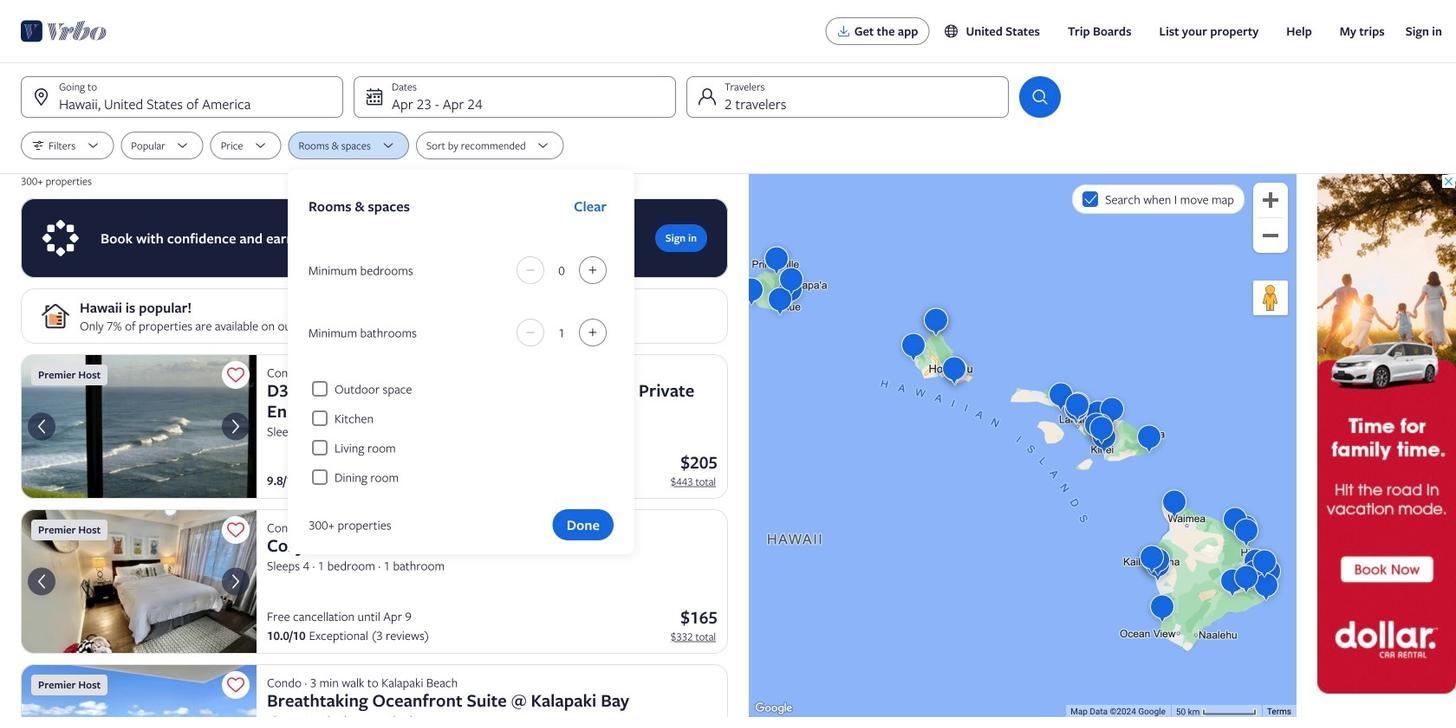Task type: vqa. For each thing, say whether or not it's contained in the screenshot.
Map 'region' on the right of the page
yes



Task type: locate. For each thing, give the bounding box(es) containing it.
show next image for d3, breathtaking views from all windows!! private end unit on corner of bluff! image
[[225, 416, 246, 437]]

show next image for cozy peek a boo ocean view image
[[225, 572, 246, 592]]

cozy bedroom with plush pillows and medium firm mattress image
[[21, 510, 257, 654]]

decrease bedrooms image
[[520, 263, 541, 277]]

increase bedrooms image
[[582, 263, 603, 277]]

increase bathrooms image
[[582, 326, 603, 340]]

waves from the alcove window image
[[21, 354, 257, 499]]

download the app button image
[[837, 24, 851, 38]]



Task type: describe. For each thing, give the bounding box(es) containing it.
map region
[[749, 174, 1297, 718]]

show previous image for cozy peek a boo ocean view image
[[31, 572, 52, 592]]

vrbo logo image
[[21, 17, 107, 45]]

property grounds image
[[21, 665, 257, 718]]

decrease bathrooms image
[[520, 326, 541, 340]]

show previous image for d3, breathtaking views from all windows!! private end unit on corner of bluff! image
[[31, 416, 52, 437]]

small image
[[943, 23, 966, 39]]

search image
[[1030, 87, 1050, 107]]

google image
[[753, 700, 794, 718]]



